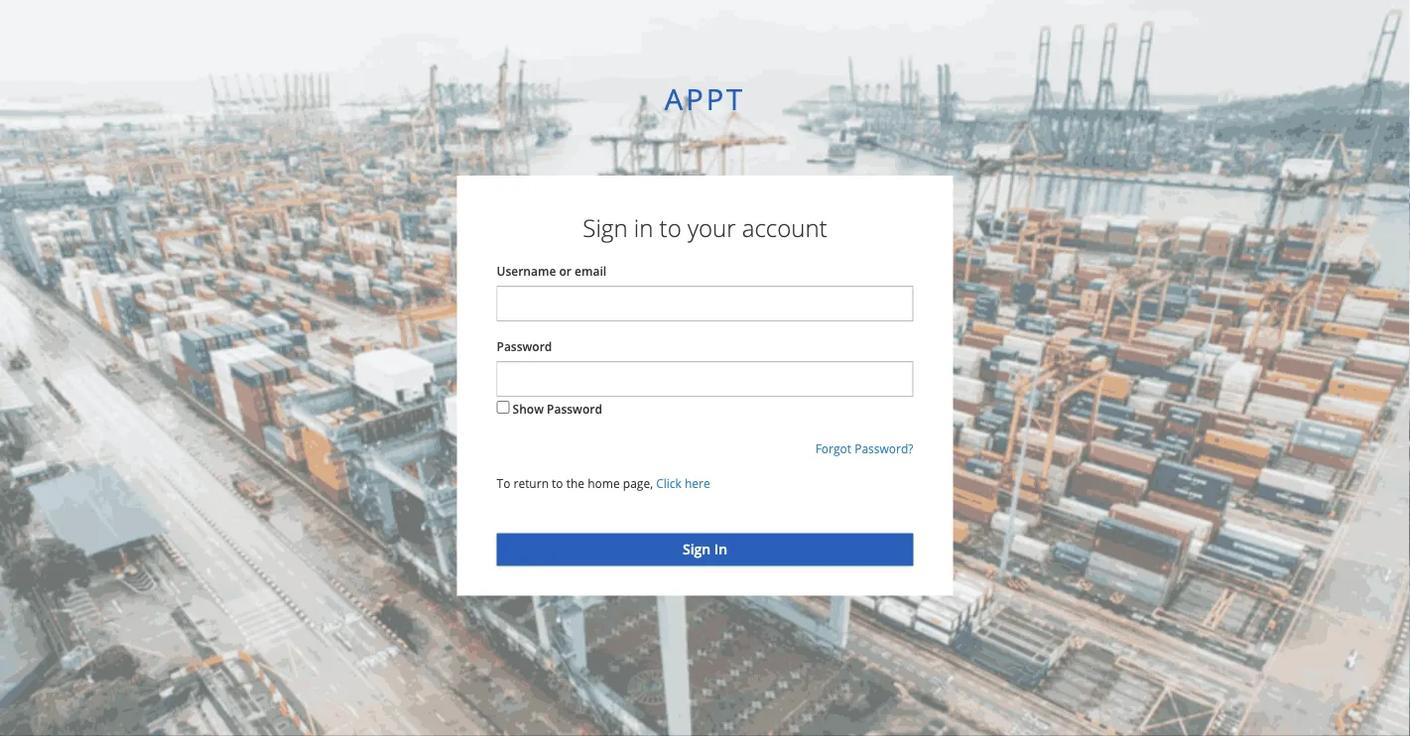 Task type: describe. For each thing, give the bounding box(es) containing it.
in
[[634, 212, 654, 244]]

forgot password?
[[816, 441, 914, 457]]

show
[[513, 401, 544, 418]]

your
[[688, 212, 736, 244]]

Show Password checkbox
[[497, 401, 510, 414]]

to for your
[[660, 212, 682, 244]]

appt
[[665, 79, 746, 118]]

forgot
[[816, 441, 852, 457]]

Username or email text field
[[497, 286, 914, 322]]

home
[[588, 476, 620, 492]]

1 vertical spatial password
[[547, 401, 603, 418]]

page,
[[623, 476, 653, 492]]

forgot password? link
[[816, 441, 914, 457]]

password?
[[855, 441, 914, 457]]

return
[[514, 476, 549, 492]]



Task type: locate. For each thing, give the bounding box(es) containing it.
password
[[497, 338, 552, 355], [547, 401, 603, 418]]

show password
[[513, 401, 603, 418]]

to for the
[[552, 476, 564, 492]]

to
[[660, 212, 682, 244], [552, 476, 564, 492]]

1 horizontal spatial to
[[660, 212, 682, 244]]

to return to the home page, click here
[[497, 476, 711, 492]]

here
[[685, 476, 711, 492]]

or
[[559, 263, 572, 279]]

username
[[497, 263, 556, 279]]

email
[[575, 263, 607, 279]]

click here link
[[656, 476, 711, 492]]

password right show on the bottom of the page
[[547, 401, 603, 418]]

the
[[567, 476, 585, 492]]

0 vertical spatial password
[[497, 338, 552, 355]]

password up show on the bottom of the page
[[497, 338, 552, 355]]

username or email
[[497, 263, 607, 279]]

to right in
[[660, 212, 682, 244]]

Password password field
[[497, 362, 914, 397]]

0 vertical spatial to
[[660, 212, 682, 244]]

click
[[656, 476, 682, 492]]

to
[[497, 476, 511, 492]]

1 vertical spatial to
[[552, 476, 564, 492]]

sign in to your account
[[583, 212, 828, 244]]

account
[[742, 212, 828, 244]]

to left the the
[[552, 476, 564, 492]]

0 horizontal spatial to
[[552, 476, 564, 492]]

sign
[[583, 212, 628, 244]]

None submit
[[497, 534, 914, 566]]



